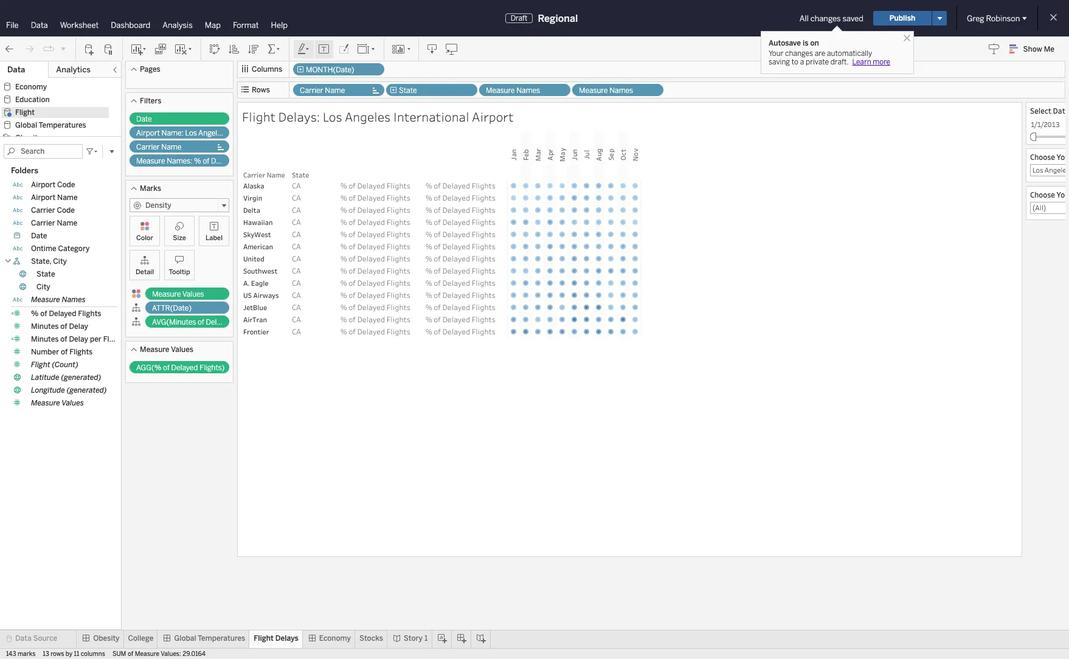 Task type: describe. For each thing, give the bounding box(es) containing it.
all changes saved
[[800, 14, 864, 23]]

redo image
[[23, 43, 35, 55]]

rows
[[51, 651, 64, 658]]

0 horizontal spatial measure names
[[31, 296, 86, 304]]

rows
[[252, 86, 270, 94]]

marks. press enter to open the view data window.. use arrow keys to navigate data visualization elements. image
[[507, 179, 642, 338]]

minutes for minutes of delay
[[31, 322, 59, 331]]

1 horizontal spatial names
[[517, 86, 540, 95]]

2 vertical spatial measure values
[[31, 399, 84, 408]]

1 horizontal spatial city
[[53, 257, 67, 266]]

learn
[[853, 58, 871, 66]]

are
[[815, 49, 826, 58]]

help
[[271, 21, 288, 30]]

duplicate image
[[155, 43, 167, 55]]

values:
[[161, 651, 181, 658]]

label
[[206, 234, 223, 242]]

sum
[[112, 651, 126, 658]]

clear sheet image
[[174, 43, 193, 55]]

category
[[58, 245, 90, 253]]

avg(minutes
[[152, 318, 196, 327]]

worksheet
[[60, 21, 99, 30]]

education
[[15, 96, 50, 104]]

13
[[43, 651, 49, 658]]

0 vertical spatial measure values
[[152, 290, 204, 299]]

2 horizontal spatial measure names
[[579, 86, 633, 95]]

file
[[6, 21, 19, 30]]

airport for airport name
[[31, 193, 55, 202]]

data guide image
[[988, 43, 1000, 55]]

airport name: los angeles international
[[136, 129, 269, 137]]

of for agg(% of delayed flights)
[[163, 364, 170, 372]]

0 vertical spatial data
[[31, 21, 48, 30]]

month(date)
[[306, 66, 354, 74]]

on
[[811, 39, 819, 47]]

1 horizontal spatial measure names
[[486, 86, 540, 95]]

per for flight
[[90, 335, 101, 344]]

29.0164
[[183, 651, 206, 658]]

2 vertical spatial values
[[62, 399, 84, 408]]

2 horizontal spatial carrier name
[[300, 86, 345, 95]]

sort carrier name descending by measure values image
[[248, 43, 260, 55]]

1 vertical spatial global
[[174, 634, 196, 643]]

11
[[74, 651, 79, 658]]

longitude
[[31, 386, 65, 395]]

minutes of delay
[[31, 322, 88, 331]]

code for carrier code
[[57, 206, 75, 215]]

of for minutes of delay per flight
[[60, 335, 67, 344]]

(count)
[[52, 361, 78, 369]]

tooltip
[[169, 268, 190, 276]]

hide mark labels image
[[318, 43, 330, 55]]

by
[[66, 651, 72, 658]]

name down airport code
[[57, 193, 78, 202]]

filters
[[140, 97, 161, 105]]

delays
[[275, 634, 299, 643]]

changes for all
[[811, 14, 841, 23]]

ontime
[[31, 245, 56, 253]]

Search text field
[[4, 144, 83, 159]]

select
[[1030, 106, 1052, 116]]

automatically
[[827, 49, 873, 58]]

carrier down the month(date)
[[300, 86, 323, 95]]

autosave is on
[[769, 39, 819, 47]]

0 vertical spatial global temperatures
[[15, 121, 86, 130]]

1 vertical spatial carrier name
[[136, 143, 181, 151]]

select date
[[1030, 106, 1069, 116]]

size
[[173, 234, 186, 242]]

minutes for minutes of delay per flight
[[31, 335, 59, 344]]

1 vertical spatial values
[[171, 346, 193, 354]]

0 horizontal spatial names
[[62, 296, 86, 304]]

2 vertical spatial data
[[15, 634, 31, 643]]

of for avg(minutes of delay per flight)
[[198, 318, 204, 327]]

changes for your
[[785, 49, 813, 58]]

delayed for agg(% of delayed flights)
[[171, 364, 198, 372]]

measure names: % of delayed flights
[[136, 157, 262, 165]]

1 vertical spatial economy
[[319, 634, 351, 643]]

story
[[404, 634, 423, 643]]

agg(%
[[136, 364, 161, 372]]

regional
[[538, 12, 578, 24]]

0 vertical spatial flights
[[239, 157, 262, 165]]

1 horizontal spatial global temperatures
[[174, 634, 245, 643]]

totals image
[[267, 43, 282, 55]]

a
[[800, 58, 804, 66]]

flight for flight delays
[[254, 634, 274, 643]]

1 vertical spatial measure values
[[140, 346, 193, 354]]

open and edit this workbook in tableau desktop image
[[446, 43, 458, 55]]

more
[[873, 58, 891, 66]]

latitude
[[31, 374, 59, 382]]

new worksheet image
[[130, 43, 147, 55]]

2 choose you from the top
[[1030, 190, 1069, 200]]

show me button
[[1004, 40, 1066, 58]]

private
[[806, 58, 829, 66]]

autosave
[[769, 39, 801, 47]]

143
[[6, 651, 16, 658]]

swap rows and columns image
[[209, 43, 221, 55]]

latitude (generated)
[[31, 374, 101, 382]]

draft.
[[831, 58, 849, 66]]

agg(% of delayed flights)
[[136, 364, 225, 372]]

longitude (generated)
[[31, 386, 107, 395]]

color
[[136, 234, 153, 242]]

international for flight delays: los angeles international airport
[[393, 108, 469, 125]]

of right the names:
[[203, 157, 209, 165]]

of for % of delayed flights
[[40, 310, 47, 318]]

detail
[[136, 268, 154, 276]]

greg robinson
[[967, 14, 1020, 23]]

your
[[769, 49, 784, 58]]

close image
[[901, 32, 913, 44]]

show me
[[1024, 45, 1055, 54]]

data source
[[15, 634, 57, 643]]

analytics
[[56, 65, 91, 74]]

format
[[233, 21, 259, 30]]

flight for flight (count)
[[31, 361, 50, 369]]

ontime category
[[31, 245, 90, 253]]

los for delays:
[[323, 108, 342, 125]]

(generated) for latitude (generated)
[[61, 374, 101, 382]]

is
[[803, 39, 809, 47]]

1 vertical spatial city
[[36, 283, 50, 291]]

number of flights
[[31, 348, 93, 357]]

dashboard
[[111, 21, 150, 30]]

minutes of delay per flight
[[31, 335, 123, 344]]

all
[[800, 14, 809, 23]]

replay animation image
[[43, 43, 55, 55]]

publish button
[[873, 11, 932, 26]]



Task type: locate. For each thing, give the bounding box(es) containing it.
0 horizontal spatial delayed
[[49, 310, 76, 318]]

name
[[325, 86, 345, 95], [161, 143, 181, 151], [57, 193, 78, 202], [57, 219, 77, 228]]

of right avg(minutes
[[198, 318, 204, 327]]

carrier up marks
[[136, 143, 160, 151]]

date
[[1053, 106, 1069, 116], [136, 115, 152, 123], [31, 232, 47, 240]]

temperatures up search 'text field'
[[39, 121, 86, 130]]

0 vertical spatial international
[[393, 108, 469, 125]]

2 horizontal spatial date
[[1053, 106, 1069, 116]]

data
[[31, 21, 48, 30], [7, 65, 25, 74], [15, 634, 31, 643]]

delay up minutes of delay per flight
[[69, 322, 88, 331]]

airport
[[472, 108, 514, 125], [136, 129, 160, 137], [31, 181, 55, 189], [31, 193, 55, 202]]

city down state,
[[36, 283, 50, 291]]

name down name:
[[161, 143, 181, 151]]

choose
[[1030, 152, 1055, 162], [1030, 190, 1055, 200]]

0 vertical spatial %
[[194, 157, 201, 165]]

0 vertical spatial carrier name
[[300, 86, 345, 95]]

marks
[[140, 184, 161, 193]]

0 horizontal spatial city
[[36, 283, 50, 291]]

of right agg(%
[[163, 364, 170, 372]]

story 1
[[404, 634, 428, 643]]

global temperatures up 29.0164
[[174, 634, 245, 643]]

carrier down carrier code
[[31, 219, 55, 228]]

minutes down % of delayed flights
[[31, 322, 59, 331]]

stocks
[[360, 634, 383, 643]]

pause auto updates image
[[103, 43, 115, 55]]

(generated) up longitude (generated)
[[61, 374, 101, 382]]

carrier
[[300, 86, 323, 95], [136, 143, 160, 151], [31, 206, 55, 215], [31, 219, 55, 228]]

publish
[[890, 14, 916, 23]]

measure values up attr(date)
[[152, 290, 204, 299]]

values up attr(date)
[[182, 290, 204, 299]]

international
[[393, 108, 469, 125], [226, 129, 269, 137]]

choose you
[[1030, 152, 1069, 162], [1030, 190, 1069, 200]]

flights up minutes of delay per flight
[[78, 310, 101, 318]]

los right name:
[[185, 129, 197, 137]]

1 you from the top
[[1057, 152, 1069, 162]]

0 horizontal spatial state
[[36, 270, 55, 279]]

0 horizontal spatial carrier name
[[31, 219, 77, 228]]

carrier name down the month(date)
[[300, 86, 345, 95]]

highlight image
[[297, 43, 311, 55]]

flight for flight
[[15, 108, 35, 117]]

state down state, city
[[36, 270, 55, 279]]

global temperatures
[[15, 121, 86, 130], [174, 634, 245, 643]]

1 vertical spatial state
[[36, 270, 55, 279]]

0 vertical spatial choose
[[1030, 152, 1055, 162]]

0 horizontal spatial los
[[185, 129, 197, 137]]

global temperatures up search 'text field'
[[15, 121, 86, 130]]

changes right all at top
[[811, 14, 841, 23]]

flight delays
[[254, 634, 299, 643]]

carrier down airport name
[[31, 206, 55, 215]]

2 vertical spatial flights
[[69, 348, 93, 357]]

values
[[182, 290, 204, 299], [171, 346, 193, 354], [62, 399, 84, 408]]

carrier name down carrier code
[[31, 219, 77, 228]]

you
[[1057, 152, 1069, 162], [1057, 190, 1069, 200]]

your changes are automatically saving to a private draft.
[[769, 49, 873, 66]]

state
[[399, 86, 417, 95], [36, 270, 55, 279]]

angeles up measure names: % of delayed flights
[[198, 129, 225, 137]]

learn more
[[853, 58, 891, 66]]

1/1/2013
[[1031, 120, 1060, 129]]

undo image
[[4, 43, 16, 55]]

per up number of flights
[[90, 335, 101, 344]]

data up 143 marks
[[15, 634, 31, 643]]

date up ontime
[[31, 232, 47, 240]]

of right sum
[[128, 651, 133, 658]]

delay for flight)
[[206, 318, 225, 327]]

0 vertical spatial per
[[226, 318, 237, 327]]

folders
[[11, 166, 38, 175]]

global down education
[[15, 121, 37, 130]]

0 horizontal spatial obesity
[[15, 134, 42, 142]]

1 vertical spatial code
[[57, 206, 75, 215]]

obesity up search 'text field'
[[15, 134, 42, 142]]

2 vertical spatial carrier name
[[31, 219, 77, 228]]

1 vertical spatial temperatures
[[198, 634, 245, 643]]

angeles
[[345, 108, 391, 125], [198, 129, 225, 137]]

1 horizontal spatial temperatures
[[198, 634, 245, 643]]

flight
[[15, 108, 35, 117], [242, 108, 276, 125], [103, 335, 123, 344], [31, 361, 50, 369], [254, 634, 274, 643]]

of up (count)
[[61, 348, 68, 357]]

0 vertical spatial state
[[399, 86, 417, 95]]

%
[[194, 157, 201, 165], [31, 310, 39, 318]]

0 vertical spatial minutes
[[31, 322, 59, 331]]

changes
[[811, 14, 841, 23], [785, 49, 813, 58]]

flight for flight delays: los angeles international airport
[[242, 108, 276, 125]]

name:
[[162, 129, 184, 137]]

(generated) for longitude (generated)
[[67, 386, 107, 395]]

carrier code
[[31, 206, 75, 215]]

data up replay animation icon
[[31, 21, 48, 30]]

1 vertical spatial changes
[[785, 49, 813, 58]]

download image
[[426, 43, 439, 55]]

0 vertical spatial los
[[323, 108, 342, 125]]

airport code
[[31, 181, 75, 189]]

143 marks
[[6, 651, 35, 658]]

saved
[[843, 14, 864, 23]]

of up minutes of delay
[[40, 310, 47, 318]]

source
[[33, 634, 57, 643]]

1 vertical spatial you
[[1057, 190, 1069, 200]]

1 vertical spatial per
[[90, 335, 101, 344]]

measure values down longitude
[[31, 399, 84, 408]]

code down airport name
[[57, 206, 75, 215]]

data down undo 'icon'
[[7, 65, 25, 74]]

number
[[31, 348, 59, 357]]

code
[[57, 181, 75, 189], [57, 206, 75, 215]]

date down filters
[[136, 115, 152, 123]]

economy left 'stocks' at left bottom
[[319, 634, 351, 643]]

0 vertical spatial you
[[1057, 152, 1069, 162]]

1 horizontal spatial international
[[393, 108, 469, 125]]

economy
[[15, 83, 47, 91], [319, 634, 351, 643]]

0 vertical spatial temperatures
[[39, 121, 86, 130]]

sort carrier name ascending by measure values image
[[228, 43, 240, 55]]

1 horizontal spatial economy
[[319, 634, 351, 643]]

2 you from the top
[[1057, 190, 1069, 200]]

1 minutes from the top
[[31, 322, 59, 331]]

% up minutes of delay
[[31, 310, 39, 318]]

0 horizontal spatial international
[[226, 129, 269, 137]]

% of delayed flights
[[31, 310, 101, 318]]

1 vertical spatial %
[[31, 310, 39, 318]]

delay for flight
[[69, 335, 88, 344]]

robinson
[[986, 14, 1020, 23]]

changes down autosave is on
[[785, 49, 813, 58]]

code for airport code
[[57, 181, 75, 189]]

flight (count)
[[31, 361, 78, 369]]

sum of measure values: 29.0164
[[112, 651, 206, 658]]

to
[[792, 58, 799, 66]]

temperatures up 29.0164
[[198, 634, 245, 643]]

minutes up number
[[31, 335, 59, 344]]

1 vertical spatial angeles
[[198, 129, 225, 137]]

1 vertical spatial los
[[185, 129, 197, 137]]

format workbook image
[[338, 43, 350, 55]]

name down the month(date)
[[325, 86, 345, 95]]

1 horizontal spatial per
[[226, 318, 237, 327]]

2 vertical spatial delayed
[[171, 364, 198, 372]]

show
[[1024, 45, 1042, 54]]

flights down minutes of delay per flight
[[69, 348, 93, 357]]

flights)
[[200, 364, 225, 372]]

0 vertical spatial (generated)
[[61, 374, 101, 382]]

0 horizontal spatial temperatures
[[39, 121, 86, 130]]

1 horizontal spatial state
[[399, 86, 417, 95]]

1 horizontal spatial angeles
[[345, 108, 391, 125]]

1 choose from the top
[[1030, 152, 1055, 162]]

attr(date)
[[152, 304, 192, 313]]

draft
[[511, 14, 528, 23]]

of down % of delayed flights
[[60, 322, 67, 331]]

state up flight delays: los angeles international airport
[[399, 86, 417, 95]]

los for name:
[[185, 129, 197, 137]]

college
[[128, 634, 154, 643]]

0 vertical spatial economy
[[15, 83, 47, 91]]

airport for airport code
[[31, 181, 55, 189]]

2 horizontal spatial delayed
[[211, 157, 238, 165]]

1 vertical spatial data
[[7, 65, 25, 74]]

state, city
[[31, 257, 67, 266]]

delayed down airport name: los angeles international
[[211, 157, 238, 165]]

measure
[[486, 86, 515, 95], [579, 86, 608, 95], [136, 157, 165, 165], [152, 290, 181, 299], [31, 296, 60, 304], [140, 346, 169, 354], [31, 399, 60, 408], [135, 651, 159, 658]]

0 vertical spatial obesity
[[15, 134, 42, 142]]

0 horizontal spatial %
[[31, 310, 39, 318]]

13 rows by 11 columns
[[43, 651, 105, 658]]

flight delays: los angeles international airport
[[242, 108, 514, 125]]

delayed up minutes of delay
[[49, 310, 76, 318]]

collapse image
[[111, 66, 119, 74]]

(generated) down latitude (generated)
[[67, 386, 107, 395]]

of for number of flights
[[61, 348, 68, 357]]

angeles down the month(date)
[[345, 108, 391, 125]]

name down carrier code
[[57, 219, 77, 228]]

1 horizontal spatial los
[[323, 108, 342, 125]]

1 vertical spatial international
[[226, 129, 269, 137]]

1 vertical spatial minutes
[[31, 335, 59, 344]]

global up 29.0164
[[174, 634, 196, 643]]

greg
[[967, 14, 985, 23]]

angeles for name:
[[198, 129, 225, 137]]

1 vertical spatial delayed
[[49, 310, 76, 318]]

replay animation image
[[60, 45, 67, 52]]

0 vertical spatial code
[[57, 181, 75, 189]]

delayed for % of delayed flights
[[49, 310, 76, 318]]

0 horizontal spatial per
[[90, 335, 101, 344]]

1 choose you from the top
[[1030, 152, 1069, 162]]

2 horizontal spatial names
[[610, 86, 633, 95]]

delay left flight) on the top left
[[206, 318, 225, 327]]

of for sum of measure values: 29.0164
[[128, 651, 133, 658]]

0 vertical spatial angeles
[[345, 108, 391, 125]]

1 horizontal spatial delayed
[[171, 364, 198, 372]]

% right the names:
[[194, 157, 201, 165]]

los right delays:
[[323, 108, 342, 125]]

2 choose from the top
[[1030, 190, 1055, 200]]

1 vertical spatial (generated)
[[67, 386, 107, 395]]

state,
[[31, 257, 51, 266]]

0 horizontal spatial angeles
[[198, 129, 225, 137]]

2 minutes from the top
[[31, 335, 59, 344]]

new data source image
[[83, 43, 96, 55]]

city down ontime category
[[53, 257, 67, 266]]

pages
[[140, 65, 160, 74]]

1 horizontal spatial date
[[136, 115, 152, 123]]

carrier name down name:
[[136, 143, 181, 151]]

flight)
[[239, 318, 261, 327]]

1 horizontal spatial carrier name
[[136, 143, 181, 151]]

0 vertical spatial delayed
[[211, 157, 238, 165]]

delayed left flights)
[[171, 364, 198, 372]]

of
[[203, 157, 209, 165], [40, 310, 47, 318], [198, 318, 204, 327], [60, 322, 67, 331], [60, 335, 67, 344], [61, 348, 68, 357], [163, 364, 170, 372], [128, 651, 133, 658]]

saving
[[769, 58, 790, 66]]

per left flight) on the top left
[[226, 318, 237, 327]]

1 horizontal spatial global
[[174, 634, 196, 643]]

1 vertical spatial choose you
[[1030, 190, 1069, 200]]

(generated)
[[61, 374, 101, 382], [67, 386, 107, 395]]

code up airport name
[[57, 181, 75, 189]]

measure values up 'agg(% of delayed flights)'
[[140, 346, 193, 354]]

delayed
[[211, 157, 238, 165], [49, 310, 76, 318], [171, 364, 198, 372]]

fit image
[[357, 43, 377, 55]]

values down longitude (generated)
[[62, 399, 84, 408]]

delay up number of flights
[[69, 335, 88, 344]]

names:
[[167, 157, 192, 165]]

1
[[425, 634, 428, 643]]

0 horizontal spatial economy
[[15, 83, 47, 91]]

marks
[[18, 651, 35, 658]]

angeles for delays:
[[345, 108, 391, 125]]

0 vertical spatial values
[[182, 290, 204, 299]]

date right the select
[[1053, 106, 1069, 116]]

0 horizontal spatial global temperatures
[[15, 121, 86, 130]]

flights down airport name: los angeles international
[[239, 157, 262, 165]]

analysis
[[163, 21, 193, 30]]

0 vertical spatial city
[[53, 257, 67, 266]]

changes inside your changes are automatically saving to a private draft.
[[785, 49, 813, 58]]

1 horizontal spatial %
[[194, 157, 201, 165]]

economy up education
[[15, 83, 47, 91]]

airport for airport name: los angeles international
[[136, 129, 160, 137]]

show/hide cards image
[[392, 43, 411, 55]]

0 vertical spatial global
[[15, 121, 37, 130]]

delays:
[[278, 108, 320, 125]]

0 vertical spatial choose you
[[1030, 152, 1069, 162]]

values up 'agg(% of delayed flights)'
[[171, 346, 193, 354]]

of for minutes of delay
[[60, 322, 67, 331]]

1 vertical spatial global temperatures
[[174, 634, 245, 643]]

0 vertical spatial changes
[[811, 14, 841, 23]]

0 horizontal spatial date
[[31, 232, 47, 240]]

1 vertical spatial flights
[[78, 310, 101, 318]]

avg(minutes of delay per flight)
[[152, 318, 261, 327]]

0 horizontal spatial global
[[15, 121, 37, 130]]

obesity up sum
[[93, 634, 120, 643]]

international for airport name: los angeles international
[[226, 129, 269, 137]]

1 horizontal spatial obesity
[[93, 634, 120, 643]]

los
[[323, 108, 342, 125], [185, 129, 197, 137]]

flights
[[239, 157, 262, 165], [78, 310, 101, 318], [69, 348, 93, 357]]

me
[[1044, 45, 1055, 54]]

columns
[[252, 65, 282, 74]]

columns
[[81, 651, 105, 658]]

of up number of flights
[[60, 335, 67, 344]]

1 vertical spatial choose
[[1030, 190, 1055, 200]]

1 vertical spatial obesity
[[93, 634, 120, 643]]

per for flight)
[[226, 318, 237, 327]]



Task type: vqa. For each thing, say whether or not it's contained in the screenshot.
Redo 'image'
yes



